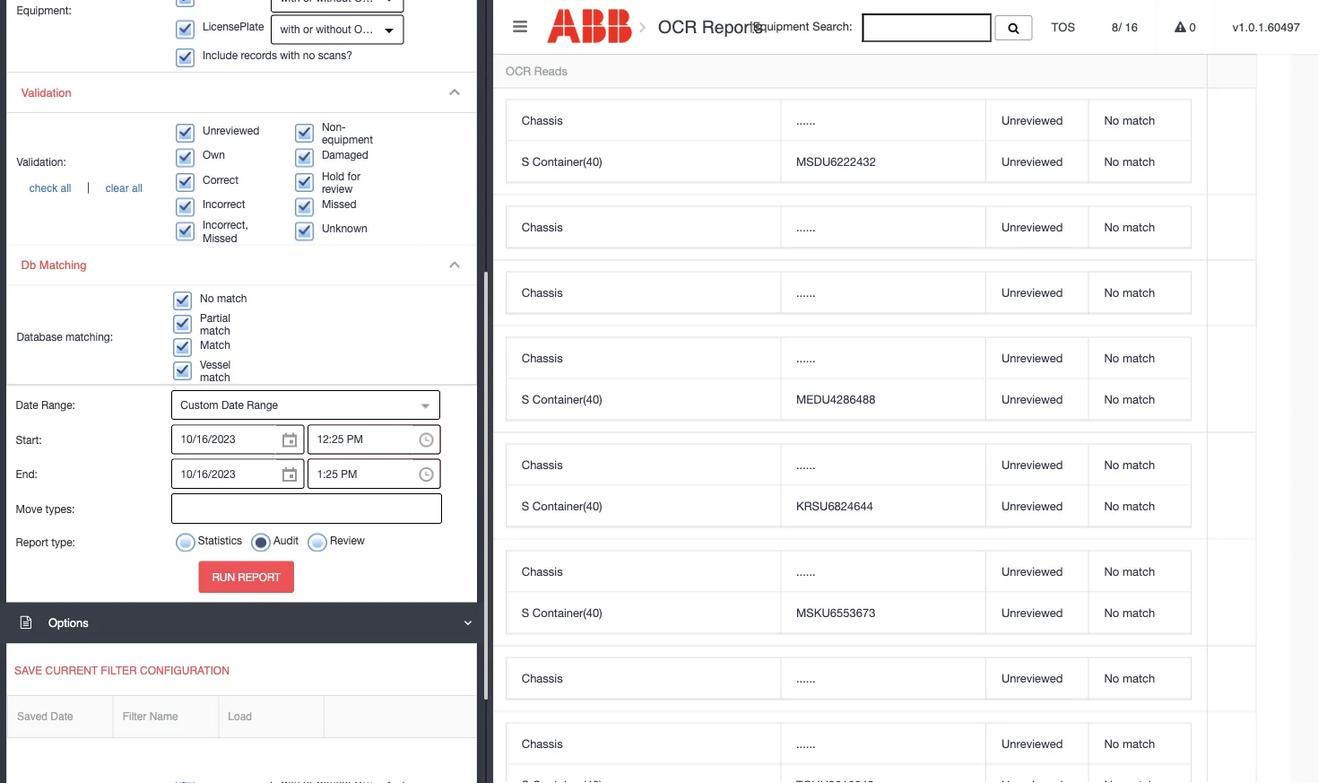 Task type: describe. For each thing, give the bounding box(es) containing it.
ap20231016001775 2023-10-16 13:24:31
[[76, 276, 186, 309]]

13:24:31
[[140, 295, 186, 309]]

date for saved
[[51, 710, 73, 723]]

16 for ap20231016001775 2023-10-16 13:24:31
[[124, 295, 137, 309]]

clear
[[106, 181, 129, 194]]

1 horizontal spatial reports
[[702, 17, 763, 37]]

scans?
[[318, 49, 352, 61]]

move for move types:
[[16, 502, 42, 515]]

check
[[29, 181, 58, 194]]

8 unreviewed cell from the top
[[986, 486, 1089, 527]]

10- for 13:24:54
[[106, 143, 124, 157]]

no for ...... cell corresponding to fourth unreviewed cell from the top's "chassis" cell
[[1105, 285, 1120, 299]]

medu4286488
[[797, 392, 876, 406]]

type:
[[51, 536, 75, 549]]

chassis for 5th unreviewed cell
[[522, 351, 563, 365]]

range
[[247, 399, 278, 411]]

ig3
[[298, 372, 317, 386]]

row containing ap20231016001775
[[61, 260, 1256, 326]]

ap20231016001775
[[76, 276, 182, 290]]

chassis for 4th unreviewed cell from the bottom of the page
[[522, 564, 563, 578]]

container(40) for medu4286488
[[533, 392, 602, 406]]

review
[[322, 182, 353, 195]]

no match cell for third unreviewed cell from the bottom
[[1089, 592, 1191, 634]]

ocr for ocr reports
[[658, 17, 697, 37]]

saved date
[[17, 710, 73, 723]]

entry
[[380, 372, 417, 386]]

16 inside 2023-10-16 13:23:30 cell
[[124, 767, 137, 781]]

load
[[228, 710, 252, 723]]

23
[[298, 220, 311, 234]]

16 for ap20231016001776 2023-10-16 13:24:54
[[124, 143, 137, 157]]

matching
[[39, 259, 87, 272]]

no inside the no match partial match match vessel match
[[200, 291, 214, 304]]

10- for 13:23:56
[[106, 488, 124, 502]]

8/ 16 button
[[1094, 0, 1156, 54]]

no match cell for second unreviewed cell from the bottom of the page
[[1089, 658, 1191, 699]]

hold
[[322, 169, 345, 182]]

...... for "chassis" cell corresponding to second unreviewed cell from the bottom of the page
[[797, 671, 816, 685]]

saved
[[17, 710, 48, 723]]

unreviewed for 5th unreviewed cell
[[1002, 351, 1063, 365]]

...... cell for "chassis" cell associated with 5th unreviewed cell
[[781, 338, 986, 379]]

16 for ap20231016001773 2023-10-16 13:23:58
[[124, 681, 137, 695]]

...... cell for 12th unreviewed cell "chassis" cell
[[781, 724, 986, 765]]

row containing ap20231016001773
[[61, 646, 1256, 712]]

ap20231016001774 2023-10-16 13:24:16
[[76, 363, 186, 395]]

no match for 7th unreviewed cell from the bottom of the page
[[1105, 392, 1156, 406]]

chassis cell for 4th unreviewed cell from the bottom of the page
[[507, 551, 781, 592]]

custom date range
[[181, 399, 278, 411]]

10- for 13:24:31
[[106, 295, 124, 309]]

reports link
[[125, 19, 204, 56]]

validation link
[[7, 73, 476, 113]]

include
[[203, 49, 238, 61]]

damaged
[[322, 148, 369, 161]]

8 2023- from the top
[[76, 767, 106, 781]]

match
[[200, 338, 230, 351]]

21
[[298, 479, 311, 493]]

unreviewed for second unreviewed cell from the bottom of the page
[[1002, 671, 1063, 685]]

partial
[[200, 311, 230, 324]]

21 cell
[[283, 433, 364, 540]]

10- inside 2023-10-16 13:23:30 cell
[[106, 767, 124, 781]]

chassis cell for 12th unreviewed cell
[[507, 724, 781, 765]]

reports inside tab list
[[138, 29, 191, 43]]

include records with no scans?
[[203, 49, 352, 61]]

cell containing ap20231016001776
[[61, 88, 283, 195]]

1 unreviewed cell from the top
[[986, 100, 1089, 141]]

cell containing ap20231016001772
[[61, 433, 283, 540]]

move type
[[380, 64, 436, 78]]

db
[[21, 259, 36, 272]]

unreviewed for seventh unreviewed cell from the top of the page
[[1002, 458, 1063, 471]]

4 unreviewed cell from the top
[[986, 272, 1089, 313]]

chassis for 12th unreviewed cell from the bottom of the page
[[522, 113, 563, 127]]

tos button
[[1034, 0, 1093, 54]]

2023- for ap20231016001772 2023-10-16 13:23:56
[[76, 488, 106, 502]]

row containing transaction
[[61, 55, 1256, 88]]

...... cell for seventh unreviewed cell from the top of the page's "chassis" cell
[[781, 445, 986, 486]]

s container(40) for msdu6222432
[[522, 154, 602, 168]]

10- for 13:23:58
[[106, 681, 124, 695]]

...... for 12th unreviewed cell from the bottom of the page "chassis" cell
[[797, 113, 816, 127]]

row group for cell containing ap20231016001774
[[507, 338, 1191, 420]]

s container(40) cell for msdu6222432
[[507, 141, 781, 182]]

no for msdu6222432 cell
[[1105, 154, 1120, 168]]

8/ 16
[[1112, 20, 1138, 34]]

db matching
[[21, 259, 87, 272]]

no match for fourth unreviewed cell from the top
[[1105, 285, 1156, 299]]

25 cell for msdu6222432
[[283, 88, 364, 195]]

2023-10-16 13:23:53
[[76, 595, 186, 609]]

9 unreviewed cell from the top
[[986, 551, 1089, 592]]

16 inside 8/ 16 dropdown button
[[1125, 20, 1138, 34]]

no for seventh unreviewed cell from the top of the page's "chassis" cell's ...... cell
[[1105, 458, 1120, 471]]

no match cell for 10th unreviewed cell from the bottom
[[1089, 207, 1191, 248]]

2023- for ap20231016001773 2023-10-16 13:23:58
[[76, 681, 106, 695]]

msku6553673
[[797, 606, 876, 619]]

db matching link
[[7, 246, 476, 286]]

krsu6824644
[[797, 499, 874, 513]]

chassis cell for 5th unreviewed cell
[[507, 338, 781, 379]]

for
[[348, 169, 361, 182]]

ig3 cell
[[283, 326, 364, 433]]

...... cell for "chassis" cell corresponding to second unreviewed cell from the bottom of the page
[[781, 658, 986, 699]]

2023- for ap20231016001777 2023-10-16 13:25:03
[[76, 230, 106, 243]]

s container(40) cell for medu4286488
[[507, 379, 781, 420]]

25 for msku6553673
[[298, 585, 311, 599]]

all for clear all
[[132, 181, 143, 194]]

10 unreviewed cell from the top
[[986, 592, 1089, 634]]

s for krsu6824644
[[522, 499, 529, 513]]

tab list containing reports
[[60, 19, 1292, 783]]

msku6553673 cell
[[781, 592, 986, 634]]

incorrect
[[203, 198, 245, 210]]

unreviewed for third unreviewed cell from the bottom
[[1002, 606, 1063, 619]]

2023-10-16 13:23:30
[[76, 767, 186, 781]]

node
[[298, 64, 327, 78]]

2023- for ap20231016001775 2023-10-16 13:24:31
[[76, 295, 106, 309]]

msdu6222432 cell
[[781, 141, 986, 182]]

chassis for 12th unreviewed cell
[[522, 737, 563, 751]]

run report
[[212, 570, 281, 583]]

...... for "chassis" cell associated with 5th unreviewed cell
[[797, 351, 816, 365]]

equipment
[[322, 133, 373, 146]]

...... for fourth unreviewed cell from the top's "chassis" cell
[[797, 285, 816, 299]]

2023- for ap20231016001774 2023-10-16 13:24:16
[[76, 381, 106, 395]]

3 unreviewed cell from the top
[[986, 207, 1089, 248]]

range:
[[41, 399, 75, 411]]

row group for 2023-10-16 13:23:30 cell
[[507, 724, 1191, 783]]

clear all link
[[93, 181, 156, 194]]

saved date link
[[8, 696, 113, 737]]

...... for "chassis" cell for 10th unreviewed cell from the bottom
[[797, 220, 816, 234]]

22 cell
[[283, 260, 364, 326]]

hold for review
[[322, 169, 361, 195]]

equipment search:
[[753, 20, 862, 33]]

v1.0.1.60497
[[1233, 20, 1301, 34]]

date range:
[[16, 399, 75, 411]]

audit
[[274, 534, 299, 547]]

22
[[298, 286, 311, 300]]

no match cell for 5th unreviewed cell from the bottom
[[1089, 486, 1191, 527]]

no match for 12th unreviewed cell
[[1105, 737, 1156, 751]]

end:
[[16, 467, 38, 480]]

matching:
[[65, 331, 113, 343]]

13:23:30
[[140, 767, 186, 781]]

container(40) for msku6553673
[[533, 606, 602, 619]]

unreviewed for fourth unreviewed cell from the top
[[1002, 285, 1063, 299]]

unreviewed for 10th unreviewed cell from the bottom
[[1002, 220, 1063, 234]]

check all
[[29, 181, 71, 194]]

16 for ap20231016001777 2023-10-16 13:25:03
[[124, 230, 137, 243]]

no for "chassis" cell related to 4th unreviewed cell from the bottom of the page's ...... cell
[[1105, 564, 1120, 578]]

report inside run report button
[[238, 570, 281, 583]]



Task type: vqa. For each thing, say whether or not it's contained in the screenshot.
The Save & Next Button
no



Task type: locate. For each thing, give the bounding box(es) containing it.
2 all from the left
[[132, 181, 143, 194]]

statistics
[[198, 534, 242, 547]]

3 chassis cell from the top
[[507, 272, 781, 313]]

1 no match cell from the top
[[1089, 100, 1191, 141]]

4 s container(40) from the top
[[522, 606, 602, 619]]

6 chassis cell from the top
[[507, 551, 781, 592]]

run report button
[[199, 561, 294, 593]]

1 vertical spatial exit cell
[[364, 433, 490, 540]]

2023-10-16 13:23:30 cell
[[61, 712, 283, 783]]

16 down ap20231016001773
[[124, 681, 137, 695]]

exit cell
[[364, 260, 490, 326], [364, 433, 490, 540]]

validation menu item
[[7, 73, 476, 246]]

1 horizontal spatial move
[[380, 64, 409, 78]]

16 left 13:23:53
[[124, 595, 137, 609]]

0 horizontal spatial move
[[16, 502, 42, 515]]

0 vertical spatial with
[[280, 23, 300, 36]]

exit for 21
[[380, 479, 404, 493]]

type
[[412, 64, 436, 78]]

13:25:03
[[140, 230, 186, 243]]

4 2023- from the top
[[76, 381, 106, 395]]

incorrect, missed
[[203, 219, 248, 244]]

16 right the 8/
[[1125, 20, 1138, 34]]

11 unreviewed cell from the top
[[986, 658, 1089, 699]]

row group
[[61, 88, 1256, 783], [507, 100, 1191, 182], [507, 338, 1191, 420], [507, 445, 1191, 527], [507, 551, 1191, 634], [507, 724, 1191, 783]]

8 no match from the top
[[1105, 499, 1156, 513]]

no match for 5th unreviewed cell
[[1105, 351, 1156, 365]]

1 all from the left
[[61, 181, 71, 194]]

2023- down ap20231016001773
[[76, 681, 106, 695]]

missed down incorrect,
[[203, 232, 237, 244]]

unreviewed for 7th unreviewed cell from the bottom of the page
[[1002, 392, 1063, 406]]

8 ...... cell from the top
[[781, 724, 986, 765]]

missed inside incorrect, missed
[[203, 232, 237, 244]]

s for msku6553673
[[522, 606, 529, 619]]

s container(40) for krsu6824644
[[522, 499, 602, 513]]

s
[[522, 154, 529, 168], [522, 392, 529, 406], [522, 499, 529, 513], [522, 606, 529, 619]]

s container(40)
[[522, 154, 602, 168], [522, 392, 602, 406], [522, 499, 602, 513], [522, 606, 602, 619]]

grid containing transaction
[[61, 55, 1256, 783]]

load link
[[219, 696, 324, 737]]

2023- inside ap20231016001777 2023-10-16 13:25:03
[[76, 230, 106, 243]]

2 s from the top
[[522, 392, 529, 406]]

7 no match cell from the top
[[1089, 445, 1191, 486]]

25 cell for msku6553673
[[283, 540, 364, 646]]

1 25 cell from the top
[[283, 88, 364, 195]]

16 inside ap20231016001773 2023-10-16 13:23:58
[[124, 681, 137, 695]]

no match cell for 12th unreviewed cell from the bottom of the page
[[1089, 100, 1191, 141]]

run
[[212, 570, 235, 583]]

incorrect,
[[203, 219, 248, 231]]

equipment
[[753, 20, 810, 33]]

2023- inside the ap20231016001772 2023-10-16 13:23:56
[[76, 488, 106, 502]]

no
[[303, 49, 315, 61]]

8/
[[1112, 20, 1122, 34]]

10- down ap20231016001775
[[106, 295, 124, 309]]

1 exit from the top
[[380, 286, 404, 300]]

2 chassis from the top
[[522, 220, 563, 234]]

non-
[[322, 120, 346, 133]]

exit inside row
[[380, 286, 404, 300]]

10- inside the ap20231016001772 2023-10-16 13:23:56
[[106, 488, 124, 502]]

no match cell
[[1089, 100, 1191, 141], [1089, 141, 1191, 182], [1089, 207, 1191, 248], [1089, 272, 1191, 313], [1089, 338, 1191, 379], [1089, 379, 1191, 420], [1089, 445, 1191, 486], [1089, 486, 1191, 527], [1089, 551, 1191, 592], [1089, 592, 1191, 634], [1089, 658, 1191, 699], [1089, 724, 1191, 765]]

1 chassis from the top
[[522, 113, 563, 127]]

chassis for seventh unreviewed cell from the top of the page
[[522, 458, 563, 471]]

3 2023- from the top
[[76, 295, 106, 309]]

cell
[[61, 88, 283, 195], [364, 88, 490, 195], [1207, 88, 1256, 195], [61, 195, 283, 260], [364, 195, 490, 260], [1207, 195, 1256, 260], [61, 260, 283, 326], [1207, 260, 1256, 326], [61, 326, 283, 433], [1207, 326, 1256, 433], [61, 433, 283, 540], [1207, 433, 1256, 540], [364, 540, 490, 646], [1207, 540, 1256, 646], [61, 646, 283, 712], [283, 646, 364, 712], [364, 646, 490, 712], [1207, 646, 1256, 712], [283, 712, 364, 783], [364, 712, 490, 783], [1207, 712, 1256, 783], [507, 765, 781, 783], [781, 765, 986, 783], [986, 765, 1089, 783], [1089, 765, 1191, 783]]

move left types:
[[16, 502, 42, 515]]

23 cell
[[283, 195, 364, 260]]

cell containing ap20231016001774
[[61, 326, 283, 433]]

2 ...... cell from the top
[[781, 207, 986, 248]]

7 2023- from the top
[[76, 681, 106, 695]]

0 horizontal spatial report
[[16, 536, 48, 549]]

12 no match cell from the top
[[1089, 724, 1191, 765]]

|
[[84, 180, 93, 193]]

ap20231016001773 2023-10-16 13:23:58
[[76, 662, 186, 695]]

1 exit cell from the top
[[364, 260, 490, 326]]

2 25 from the top
[[298, 585, 311, 599]]

16 down ap20231016001777
[[124, 230, 137, 243]]

4 chassis cell from the top
[[507, 338, 781, 379]]

no for ...... cell corresponding to "chassis" cell corresponding to second unreviewed cell from the bottom of the page
[[1105, 671, 1120, 685]]

4 s container(40) cell from the top
[[507, 592, 781, 634]]

chassis cell for fourth unreviewed cell from the top
[[507, 272, 781, 313]]

10- down ap20231016001774
[[106, 381, 124, 395]]

7 chassis cell from the top
[[507, 658, 781, 699]]

3 ...... cell from the top
[[781, 272, 986, 313]]

reports
[[702, 17, 763, 37], [138, 29, 191, 43]]

2 s container(40) from the top
[[522, 392, 602, 406]]

16 for ap20231016001772 2023-10-16 13:23:56
[[124, 488, 137, 502]]

database
[[17, 331, 62, 343]]

no match for 4th unreviewed cell from the bottom of the page
[[1105, 564, 1156, 578]]

...... cell for fourth unreviewed cell from the top's "chassis" cell
[[781, 272, 986, 313]]

2 horizontal spatial ocr
[[658, 17, 697, 37]]

10-
[[106, 143, 124, 157], [106, 230, 124, 243], [106, 295, 124, 309], [106, 381, 124, 395], [106, 488, 124, 502], [106, 595, 124, 609], [106, 681, 124, 695], [106, 767, 124, 781]]

bars image
[[513, 18, 527, 34]]

5 no match from the top
[[1105, 351, 1156, 365]]

2 horizontal spatial date
[[221, 399, 244, 411]]

no for msku6553673 cell
[[1105, 606, 1120, 619]]

7 unreviewed cell from the top
[[986, 445, 1089, 486]]

no match cell for fourth unreviewed cell from the top
[[1089, 272, 1191, 313]]

with or without ocr
[[280, 23, 378, 36]]

4 container(40) from the top
[[533, 606, 602, 619]]

2 chassis cell from the top
[[507, 207, 781, 248]]

2 exit from the top
[[380, 479, 404, 493]]

2023- inside ap20231016001776 2023-10-16 13:24:54
[[76, 143, 106, 157]]

0 vertical spatial 25
[[298, 134, 311, 148]]

2023- down ap20231016001774
[[76, 381, 106, 395]]

1 horizontal spatial date
[[51, 710, 73, 723]]

0 button
[[1157, 0, 1214, 54]]

6 2023- from the top
[[76, 595, 106, 609]]

vessel
[[200, 358, 231, 370]]

5 ...... from the top
[[797, 458, 816, 471]]

0 vertical spatial move
[[380, 64, 409, 78]]

0 horizontal spatial reports
[[138, 29, 191, 43]]

filter name link
[[114, 696, 218, 737]]

menu containing validation
[[6, 0, 477, 386]]

no for "chassis" cell for 10th unreviewed cell from the bottom ...... cell
[[1105, 220, 1120, 234]]

10- down ap20231016001777
[[106, 230, 124, 243]]

1 2023- from the top
[[76, 143, 106, 157]]

cell containing ap20231016001777
[[61, 195, 283, 260]]

no match for second unreviewed cell from the bottom of the page
[[1105, 671, 1156, 685]]

s container(40) cell for msku6553673
[[507, 592, 781, 634]]

all right clear
[[132, 181, 143, 194]]

1 horizontal spatial ocr
[[506, 64, 531, 78]]

16 inside the ap20231016001772 2023-10-16 13:23:56
[[124, 488, 137, 502]]

0 vertical spatial 25 cell
[[283, 88, 364, 195]]

2 10- from the top
[[106, 230, 124, 243]]

ocr reads
[[506, 64, 568, 78]]

0 horizontal spatial ocr
[[354, 23, 378, 36]]

name
[[149, 710, 178, 723]]

no for krsu6824644 cell
[[1105, 499, 1120, 513]]

all for check all
[[61, 181, 71, 194]]

1 vertical spatial 25
[[298, 585, 311, 599]]

1 s container(40) from the top
[[522, 154, 602, 168]]

ap20231016001774
[[76, 363, 182, 376]]

6 no match from the top
[[1105, 392, 1156, 406]]

search image
[[1009, 22, 1019, 34]]

0 horizontal spatial missed
[[203, 232, 237, 244]]

2 container(40) from the top
[[533, 392, 602, 406]]

krsu6824644 cell
[[781, 486, 986, 527]]

2 s container(40) cell from the top
[[507, 379, 781, 420]]

no for 12th unreviewed cell from the bottom of the page "chassis" cell's ...... cell
[[1105, 113, 1120, 127]]

...... for 12th unreviewed cell "chassis" cell
[[797, 737, 816, 751]]

no match for 10th unreviewed cell from the bottom
[[1105, 220, 1156, 234]]

s container(40) cell for krsu6824644
[[507, 486, 781, 527]]

row group for cell containing ap20231016001772
[[507, 445, 1191, 527]]

16 inside ap20231016001775 2023-10-16 13:24:31
[[124, 295, 137, 309]]

transaction
[[76, 64, 136, 78]]

0 vertical spatial report
[[16, 536, 48, 549]]

chassis for fourth unreviewed cell from the top
[[522, 285, 563, 299]]

database matching:
[[17, 331, 113, 343]]

2023-
[[76, 143, 106, 157], [76, 230, 106, 243], [76, 295, 106, 309], [76, 381, 106, 395], [76, 488, 106, 502], [76, 595, 106, 609], [76, 681, 106, 695], [76, 767, 106, 781]]

exit for 22
[[380, 286, 404, 300]]

10- inside ap20231016001775 2023-10-16 13:24:31
[[106, 295, 124, 309]]

unreviewed cell
[[986, 100, 1089, 141], [986, 141, 1089, 182], [986, 207, 1089, 248], [986, 272, 1089, 313], [986, 338, 1089, 379], [986, 379, 1089, 420], [986, 445, 1089, 486], [986, 486, 1089, 527], [986, 551, 1089, 592], [986, 592, 1089, 634], [986, 658, 1089, 699], [986, 724, 1089, 765]]

1 ...... from the top
[[797, 113, 816, 127]]

date right the saved
[[51, 710, 73, 723]]

2023- up matching:
[[76, 295, 106, 309]]

16 inside ap20231016001774 2023-10-16 13:24:16
[[124, 381, 137, 395]]

5 2023- from the top
[[76, 488, 106, 502]]

validation
[[21, 86, 72, 99]]

1 horizontal spatial report
[[238, 570, 281, 583]]

move left 'type'
[[380, 64, 409, 78]]

4 chassis from the top
[[522, 351, 563, 365]]

1 no match from the top
[[1105, 113, 1156, 127]]

2023- down ap20231016001772
[[76, 488, 106, 502]]

with left or
[[280, 23, 300, 36]]

exit
[[380, 286, 404, 300], [380, 479, 404, 493]]

row containing saved date
[[7, 696, 476, 738]]

entry cell
[[364, 326, 490, 433]]

10- left 13:23:53
[[106, 595, 124, 609]]

row group for cell containing ap20231016001776
[[507, 100, 1191, 182]]

2023- left 13:23:53
[[76, 595, 106, 609]]

no match cell for 12th unreviewed cell
[[1089, 724, 1191, 765]]

16 down ap20231016001776
[[124, 143, 137, 157]]

warning image
[[1175, 21, 1187, 33]]

licenseplate
[[203, 20, 264, 33]]

no match cell for 7th unreviewed cell from the bottom of the page
[[1089, 379, 1191, 420]]

8 chassis cell from the top
[[507, 724, 781, 765]]

7 ...... cell from the top
[[781, 658, 986, 699]]

2023- up the '|'
[[76, 143, 106, 157]]

chassis cell for 12th unreviewed cell from the bottom of the page
[[507, 100, 781, 141]]

correct
[[203, 173, 239, 185]]

None field
[[862, 13, 992, 42], [172, 495, 194, 523], [862, 13, 992, 42], [172, 495, 194, 523]]

chassis for 10th unreviewed cell from the bottom
[[522, 220, 563, 234]]

8 ...... from the top
[[797, 737, 816, 751]]

6 unreviewed cell from the top
[[986, 379, 1089, 420]]

25 cell
[[283, 88, 364, 195], [283, 540, 364, 646]]

6 chassis from the top
[[522, 564, 563, 578]]

ocr for ocr reads
[[506, 64, 531, 78]]

...... cell for 12th unreviewed cell from the bottom of the page "chassis" cell
[[781, 100, 986, 141]]

16 inside ap20231016001777 2023-10-16 13:25:03
[[124, 230, 137, 243]]

...... cell for "chassis" cell for 10th unreviewed cell from the bottom
[[781, 207, 986, 248]]

5 unreviewed cell from the top
[[986, 338, 1089, 379]]

v1.0.1.60497 button
[[1215, 0, 1319, 54]]

ap20231016001773
[[76, 662, 182, 676]]

no for ...... cell corresponding to 12th unreviewed cell "chassis" cell
[[1105, 737, 1120, 751]]

cell containing ap20231016001773
[[61, 646, 283, 712]]

None text field
[[172, 425, 276, 453], [308, 425, 412, 453], [308, 460, 412, 487], [172, 425, 276, 453], [308, 425, 412, 453], [308, 460, 412, 487]]

custom
[[181, 399, 218, 411]]

equipment:
[[17, 4, 72, 17]]

chassis cell for second unreviewed cell from the bottom of the page
[[507, 658, 781, 699]]

16 inside ap20231016001776 2023-10-16 13:24:54
[[124, 143, 137, 157]]

db matching menu item
[[7, 246, 476, 385]]

unreviewed inside validation menu item
[[203, 124, 259, 136]]

2 ...... from the top
[[797, 220, 816, 234]]

1 container(40) from the top
[[533, 154, 602, 168]]

start:
[[16, 433, 42, 446]]

13:23:58
[[140, 681, 186, 695]]

3 chassis from the top
[[522, 285, 563, 299]]

types:
[[45, 502, 75, 515]]

filter name
[[123, 710, 178, 723]]

25 left equipment
[[298, 134, 311, 148]]

0 vertical spatial exit cell
[[364, 260, 490, 326]]

0 horizontal spatial all
[[61, 181, 71, 194]]

11 no match from the top
[[1105, 671, 1156, 685]]

s container(40) for msku6553673
[[522, 606, 602, 619]]

1 with from the top
[[280, 23, 300, 36]]

report right run
[[238, 570, 281, 583]]

10- inside ap20231016001774 2023-10-16 13:24:16
[[106, 381, 124, 395]]

date inside 'link'
[[51, 710, 73, 723]]

3 10- from the top
[[106, 295, 124, 309]]

with
[[280, 23, 300, 36], [280, 49, 300, 61]]

25 down the audit
[[298, 585, 311, 599]]

report left type: on the left bottom of the page
[[16, 536, 48, 549]]

2023- inside ap20231016001774 2023-10-16 13:24:16
[[76, 381, 106, 395]]

no match for 12th unreviewed cell from the bottom of the page
[[1105, 113, 1156, 127]]

16 down ap20231016001772
[[124, 488, 137, 502]]

cell containing ap20231016001775
[[61, 260, 283, 326]]

ap20231016001772 2023-10-16 13:23:56
[[76, 469, 186, 502]]

2023- down saved date 'link'
[[76, 767, 106, 781]]

10- down ap20231016001772
[[106, 488, 124, 502]]

move for move type
[[380, 64, 409, 78]]

tab list
[[60, 19, 1292, 783]]

1 s from the top
[[522, 154, 529, 168]]

date left range
[[221, 399, 244, 411]]

no match partial match match vessel match
[[200, 291, 247, 383]]

no match cell for 4th unreviewed cell from the bottom of the page
[[1089, 551, 1191, 592]]

5 chassis from the top
[[522, 458, 563, 471]]

10- inside ap20231016001777 2023-10-16 13:25:03
[[106, 230, 124, 243]]

exit cell for 21
[[364, 433, 490, 540]]

None text field
[[172, 460, 276, 487]]

ocr reports
[[654, 17, 763, 37]]

3 s from the top
[[522, 499, 529, 513]]

1 horizontal spatial missed
[[322, 198, 357, 210]]

25 for msdu6222432
[[298, 134, 311, 148]]

unknown
[[322, 222, 368, 235]]

menu
[[6, 0, 477, 386]]

row
[[61, 55, 1256, 88], [61, 88, 1256, 195], [507, 100, 1191, 141], [507, 141, 1191, 182], [61, 195, 1256, 260], [507, 207, 1191, 248], [61, 260, 1256, 326], [507, 272, 1191, 313], [61, 326, 1256, 433], [507, 338, 1191, 379], [507, 379, 1191, 420], [61, 433, 1256, 540], [507, 445, 1191, 486], [507, 486, 1191, 527], [61, 540, 1256, 646], [507, 551, 1191, 592], [507, 592, 1191, 634], [61, 646, 1256, 712], [507, 658, 1191, 699], [7, 696, 476, 738], [61, 712, 1256, 783], [507, 724, 1191, 765], [507, 765, 1191, 783]]

13:23:53
[[140, 595, 186, 609]]

1 vertical spatial report
[[238, 570, 281, 583]]

7 10- from the top
[[106, 681, 124, 695]]

4 10- from the top
[[106, 381, 124, 395]]

1 ...... cell from the top
[[781, 100, 986, 141]]

3 s container(40) cell from the top
[[507, 486, 781, 527]]

match
[[1123, 113, 1156, 127], [1123, 154, 1156, 168], [1123, 220, 1156, 234], [1123, 285, 1156, 299], [217, 291, 247, 304], [200, 324, 230, 337], [1123, 351, 1156, 365], [200, 371, 230, 383], [1123, 392, 1156, 406], [1123, 458, 1156, 471], [1123, 499, 1156, 513], [1123, 564, 1156, 578], [1123, 606, 1156, 619], [1123, 671, 1156, 685], [1123, 737, 1156, 751]]

s container(40) cell
[[507, 141, 781, 182], [507, 379, 781, 420], [507, 486, 781, 527], [507, 592, 781, 634]]

10- for 13:24:16
[[106, 381, 124, 395]]

2 exit cell from the top
[[364, 433, 490, 540]]

missed down 'review'
[[322, 198, 357, 210]]

s for medu4286488
[[522, 392, 529, 406]]

......
[[797, 113, 816, 127], [797, 220, 816, 234], [797, 285, 816, 299], [797, 351, 816, 365], [797, 458, 816, 471], [797, 564, 816, 578], [797, 671, 816, 685], [797, 737, 816, 751]]

2 unreviewed cell from the top
[[986, 141, 1089, 182]]

with left no
[[280, 49, 300, 61]]

all right check at the left top
[[61, 181, 71, 194]]

9 no match from the top
[[1105, 564, 1156, 578]]

13:24:16
[[140, 381, 186, 395]]

unreviewed for 4th unreviewed cell from the bottom of the page
[[1002, 564, 1063, 578]]

move types:
[[16, 502, 75, 515]]

filter
[[123, 710, 147, 723]]

chassis for second unreviewed cell from the bottom of the page
[[522, 671, 563, 685]]

exit right the 22 'cell'
[[380, 286, 404, 300]]

search:
[[813, 20, 853, 33]]

1 25 from the top
[[298, 134, 311, 148]]

6 ...... from the top
[[797, 564, 816, 578]]

1 s container(40) cell from the top
[[507, 141, 781, 182]]

2 no match from the top
[[1105, 154, 1156, 168]]

row containing ap20231016001777
[[61, 195, 1256, 260]]

7 chassis from the top
[[522, 671, 563, 685]]

4 s from the top
[[522, 606, 529, 619]]

16 left 13:23:30
[[124, 767, 137, 781]]

10- inside ap20231016001773 2023-10-16 13:23:58
[[106, 681, 124, 695]]

ap20231016001772
[[76, 469, 182, 483]]

1 10- from the top
[[106, 143, 124, 157]]

ocr
[[658, 17, 697, 37], [354, 23, 378, 36], [506, 64, 531, 78]]

...... for seventh unreviewed cell from the top of the page's "chassis" cell
[[797, 458, 816, 471]]

0 vertical spatial missed
[[322, 198, 357, 210]]

without
[[316, 23, 351, 36]]

ap20231016001776 2023-10-16 13:24:54
[[76, 125, 186, 157]]

4 ...... cell from the top
[[781, 338, 986, 379]]

1 vertical spatial 25 cell
[[283, 540, 364, 646]]

1 vertical spatial move
[[16, 502, 42, 515]]

container(40) for krsu6824644
[[533, 499, 602, 513]]

10- down ap20231016001776
[[106, 143, 124, 157]]

16 down ap20231016001775
[[124, 295, 137, 309]]

5 chassis cell from the top
[[507, 445, 781, 486]]

1 vertical spatial missed
[[203, 232, 237, 244]]

no match for 11th unreviewed cell from the bottom of the page
[[1105, 154, 1156, 168]]

2 no match cell from the top
[[1089, 141, 1191, 182]]

date
[[221, 399, 244, 411], [16, 399, 38, 411], [51, 710, 73, 723]]

13:24:54
[[140, 143, 186, 157]]

s for msdu6222432
[[522, 154, 529, 168]]

1 vertical spatial with
[[280, 49, 300, 61]]

date for custom
[[221, 399, 244, 411]]

no
[[1105, 113, 1120, 127], [1105, 154, 1120, 168], [1105, 220, 1120, 234], [1105, 285, 1120, 299], [200, 291, 214, 304], [1105, 351, 1120, 365], [1105, 392, 1120, 406], [1105, 458, 1120, 471], [1105, 499, 1120, 513], [1105, 564, 1120, 578], [1105, 606, 1120, 619], [1105, 671, 1120, 685], [1105, 737, 1120, 751]]

16 down ap20231016001774
[[124, 381, 137, 395]]

container(40) for msdu6222432
[[533, 154, 602, 168]]

12 unreviewed cell from the top
[[986, 724, 1089, 765]]

2 25 cell from the top
[[283, 540, 364, 646]]

ap20231016001777 2023-10-16 13:25:03
[[76, 211, 186, 243]]

msdu6222432
[[797, 154, 876, 168]]

review
[[330, 534, 365, 547]]

check all link
[[17, 181, 84, 194]]

3 container(40) from the top
[[533, 499, 602, 513]]

1 vertical spatial exit
[[380, 479, 404, 493]]

10- down ap20231016001773
[[106, 681, 124, 695]]

4 ...... from the top
[[797, 351, 816, 365]]

0 vertical spatial exit
[[380, 286, 404, 300]]

all
[[61, 181, 71, 194], [132, 181, 143, 194]]

chassis cell for 10th unreviewed cell from the bottom
[[507, 207, 781, 248]]

...... for "chassis" cell related to 4th unreviewed cell from the bottom of the page
[[797, 564, 816, 578]]

unreviewed for 12th unreviewed cell from the bottom of the page
[[1002, 113, 1063, 127]]

12 no match from the top
[[1105, 737, 1156, 751]]

7 ...... from the top
[[797, 671, 816, 685]]

10 no match cell from the top
[[1089, 592, 1191, 634]]

2023- up matching
[[76, 230, 106, 243]]

10- left 13:23:30
[[106, 767, 124, 781]]

medu4286488 cell
[[781, 379, 986, 420]]

2023- inside ap20231016001775 2023-10-16 13:24:31
[[76, 295, 106, 309]]

0 horizontal spatial date
[[16, 399, 38, 411]]

11 no match cell from the top
[[1089, 658, 1191, 699]]

clear all
[[106, 181, 143, 194]]

10- for 13:25:03
[[106, 230, 124, 243]]

report type:
[[16, 536, 75, 549]]

5 ...... cell from the top
[[781, 445, 986, 486]]

no match cell for seventh unreviewed cell from the top of the page
[[1089, 445, 1191, 486]]

chassis cell
[[507, 100, 781, 141], [507, 207, 781, 248], [507, 272, 781, 313], [507, 338, 781, 379], [507, 445, 781, 486], [507, 551, 781, 592], [507, 658, 781, 699], [507, 724, 781, 765]]

0
[[1187, 20, 1196, 34]]

6 ...... cell from the top
[[781, 551, 986, 592]]

1 horizontal spatial all
[[132, 181, 143, 194]]

9 no match cell from the top
[[1089, 551, 1191, 592]]

chassis
[[522, 113, 563, 127], [522, 220, 563, 234], [522, 285, 563, 299], [522, 351, 563, 365], [522, 458, 563, 471], [522, 564, 563, 578], [522, 671, 563, 685], [522, 737, 563, 751]]

1 chassis cell from the top
[[507, 100, 781, 141]]

ap20231016001777
[[76, 211, 182, 225]]

10- inside ap20231016001776 2023-10-16 13:24:54
[[106, 143, 124, 157]]

exit right 21 cell
[[380, 479, 404, 493]]

2 with from the top
[[280, 49, 300, 61]]

no match for third unreviewed cell from the bottom
[[1105, 606, 1156, 619]]

grid
[[61, 55, 1256, 783]]

2023- inside ap20231016001773 2023-10-16 13:23:58
[[76, 681, 106, 695]]

2 2023- from the top
[[76, 230, 106, 243]]

date left range: on the bottom left of page
[[16, 399, 38, 411]]

6 no match cell from the top
[[1089, 379, 1191, 420]]

8 chassis from the top
[[522, 737, 563, 751]]

...... cell
[[781, 100, 986, 141], [781, 207, 986, 248], [781, 272, 986, 313], [781, 338, 986, 379], [781, 445, 986, 486], [781, 551, 986, 592], [781, 658, 986, 699], [781, 724, 986, 765]]

16 for ap20231016001774 2023-10-16 13:24:16
[[124, 381, 137, 395]]

no match cell for 11th unreviewed cell from the bottom of the page
[[1089, 141, 1191, 182]]

exit cell for 22
[[364, 260, 490, 326]]

4 no match from the top
[[1105, 285, 1156, 299]]

non- equipment
[[322, 120, 373, 146]]

6 10- from the top
[[106, 595, 124, 609]]

unreviewed for 5th unreviewed cell from the bottom
[[1002, 499, 1063, 513]]



